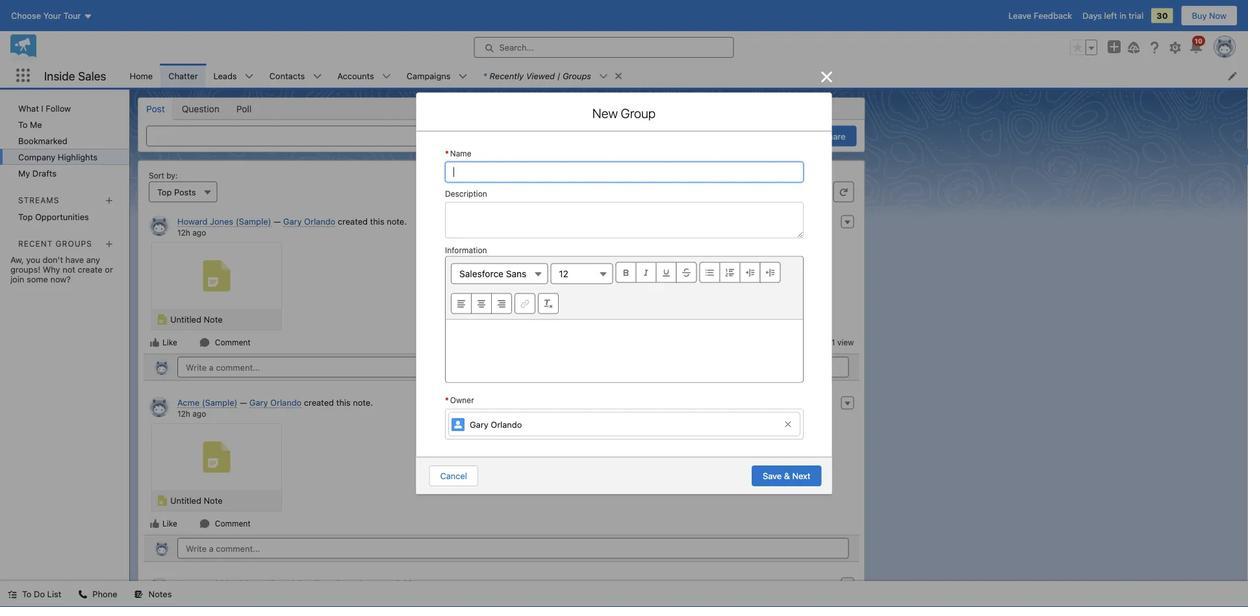 Task type: describe. For each thing, give the bounding box(es) containing it.
sales
[[78, 69, 106, 83]]

any
[[86, 255, 100, 265]]

group
[[621, 105, 656, 121]]

salesforce sans
[[459, 268, 526, 279]]

inverse image
[[819, 69, 835, 85]]

i
[[41, 103, 43, 113]]

Description text field
[[445, 202, 803, 238]]

note for jones
[[204, 315, 223, 325]]

cancel button
[[429, 466, 478, 487]]

Font Size, 12 button
[[550, 263, 613, 284]]

me
[[30, 120, 42, 129]]

groups!
[[10, 265, 40, 274]]

poll
[[236, 103, 252, 114]]

left
[[1104, 11, 1117, 20]]

jones
[[210, 217, 233, 226]]

ago inside howard jones (sample) — gary orlando created this note. 12h ago
[[192, 228, 206, 237]]

recent groups
[[18, 239, 92, 248]]

home
[[130, 71, 153, 81]]

aw, you don't have any groups!
[[10, 255, 100, 274]]

to do list
[[22, 590, 61, 599]]

2 vertical spatial note.
[[418, 579, 438, 589]]

comment button for first like button from the bottom of the page
[[199, 518, 251, 530]]

groups inside list item
[[563, 71, 591, 81]]

30
[[1157, 11, 1168, 20]]

to me link
[[0, 116, 129, 133]]

share an update... button
[[146, 126, 807, 147]]

what i follow to me bookmarked company highlights my drafts
[[18, 103, 97, 178]]

1 like button from the top
[[149, 337, 178, 349]]

search...
[[499, 43, 534, 52]]

have
[[65, 255, 84, 265]]

trial
[[1129, 11, 1144, 20]]

recent groups link
[[18, 239, 92, 248]]

1 view
[[832, 338, 854, 347]]

search... button
[[474, 37, 734, 58]]

gary orlando, 12h ago element for write a comment... text field
[[144, 210, 859, 354]]

acme for acme (sample) — gary orlando created this note. 12h ago
[[177, 398, 200, 408]]

created inside howard jones (sample) — gary orlando created this note. 12h ago
[[338, 217, 368, 226]]

orlando inside howard jones (sample) — gary orlando created this note. 12h ago
[[304, 217, 335, 226]]

my drafts link
[[0, 165, 129, 181]]

do
[[34, 590, 45, 599]]

(sample) inside acme (sample) — gary orlando created this note. 12h ago
[[202, 398, 237, 408]]

* recently viewed | groups
[[483, 71, 591, 81]]

leads list item
[[206, 64, 262, 88]]

* left owner
[[445, 396, 449, 405]]

orlando inside acme (sample) — gary orlando created this note. 12h ago
[[270, 398, 302, 408]]

drafts
[[32, 168, 57, 178]]

to inside button
[[22, 590, 32, 599]]

widgets
[[232, 579, 264, 589]]

save
[[763, 471, 782, 481]]

gary inside acme (sample) — gary orlando created this note. 12h ago
[[249, 398, 268, 408]]

1 gary orlando image from the top
[[149, 215, 170, 236]]

align text element
[[451, 293, 512, 314]]

comment for first like button from the bottom of the page
[[215, 519, 251, 529]]

now?
[[50, 274, 71, 284]]

new group
[[592, 105, 656, 121]]

comment for 1st like button from the top of the page
[[215, 338, 251, 347]]

buy now
[[1192, 11, 1227, 20]]

Font, Salesforce Sans button
[[451, 263, 548, 284]]

accounts link
[[330, 64, 382, 88]]

contacts
[[269, 71, 305, 81]]

* left name
[[445, 149, 449, 158]]

1 vertical spatial gary orlando image
[[149, 397, 170, 417]]

untitled note for acme
[[170, 496, 223, 506]]

1
[[832, 338, 835, 347]]

list item containing *
[[475, 64, 629, 88]]

now
[[1209, 11, 1227, 20]]

accounts list item
[[330, 64, 399, 88]]

share for share an update...
[[441, 131, 463, 141]]

contacts list item
[[262, 64, 330, 88]]

company highlights link
[[0, 149, 129, 165]]

* left recently
[[483, 71, 487, 81]]

2 vertical spatial this
[[401, 579, 416, 589]]

to do list button
[[0, 582, 69, 608]]

campaigns
[[407, 71, 451, 81]]

in
[[1120, 11, 1126, 20]]

acme (sample) link
[[177, 398, 237, 408]]

notes button
[[126, 582, 180, 608]]

text default image for notes
[[134, 590, 143, 599]]

chatter link
[[161, 64, 206, 88]]

&
[[784, 471, 790, 481]]

contacts link
[[262, 64, 313, 88]]

chatter
[[168, 71, 198, 81]]

untitled note for howard
[[170, 315, 223, 325]]

1,200
[[208, 579, 230, 589]]

inside sales
[[44, 69, 106, 83]]

viewed
[[526, 71, 555, 81]]

|
[[557, 71, 560, 81]]

streams
[[18, 196, 59, 205]]

home link
[[122, 64, 161, 88]]

campaigns link
[[399, 64, 458, 88]]

ago inside acme (sample) — gary orlando created this note. 12h ago
[[192, 409, 206, 418]]

company
[[18, 152, 55, 162]]

leads
[[213, 71, 237, 81]]

— inside acme (sample) — gary orlando created this note. 12h ago
[[240, 398, 247, 408]]

streams link
[[18, 196, 59, 205]]

save & next
[[763, 471, 811, 481]]

sans
[[506, 268, 526, 279]]

acme (sample) — gary orlando created this note. 12h ago
[[177, 398, 373, 418]]

save & next button
[[752, 466, 822, 487]]

Write a comment... text field
[[177, 538, 849, 559]]

like for first like button from the bottom of the page
[[162, 519, 177, 529]]



Task type: locate. For each thing, give the bounding box(es) containing it.
gary orlando, 12h ago element containing acme (sample)
[[144, 391, 859, 535]]

2 comment from the top
[[215, 519, 251, 529]]

1 comment button from the top
[[199, 337, 251, 349]]

1 vertical spatial gary orlando, 12h ago element
[[144, 391, 859, 535]]

name
[[450, 149, 471, 158]]

note for (sample)
[[204, 496, 223, 506]]

untitled for howard
[[170, 315, 201, 325]]

gary orlando
[[469, 420, 522, 430]]

my
[[18, 168, 30, 178]]

2 12h ago link from the top
[[177, 409, 206, 418]]

0 vertical spatial groups
[[563, 71, 591, 81]]

leave feedback link
[[1009, 11, 1072, 20]]

* up cancel
[[445, 457, 449, 466]]

2 like from the top
[[162, 519, 177, 529]]

gary orlando image for howard jones (sample)
[[154, 360, 170, 375]]

(sample) inside howard jones (sample) — gary orlando created this note. 12h ago
[[236, 217, 271, 226]]

gary orlando, 12h ago element containing howard jones (sample)
[[144, 210, 859, 354]]

1 vertical spatial ago
[[192, 409, 206, 418]]

update...
[[477, 131, 512, 141]]

0 vertical spatial note.
[[387, 217, 407, 226]]

—
[[274, 217, 281, 226], [240, 398, 247, 408], [305, 579, 312, 589]]

1 vertical spatial comment
[[215, 519, 251, 529]]

1 vertical spatial like button
[[149, 518, 178, 530]]

None text field
[[445, 162, 803, 182]]

gary orlando image left "-"
[[149, 578, 170, 599]]

gary orlando image left howard
[[149, 215, 170, 236]]

don't
[[43, 255, 63, 265]]

1 12h from the top
[[177, 228, 190, 237]]

1 vertical spatial like
[[162, 519, 177, 529]]

share for share
[[823, 131, 846, 141]]

share left the an
[[441, 131, 463, 141]]

0 horizontal spatial note.
[[353, 398, 373, 408]]

leave feedback
[[1009, 11, 1072, 20]]

1 horizontal spatial —
[[274, 217, 281, 226]]

2 gary orlando, 12h ago element from the top
[[144, 391, 859, 535]]

top
[[18, 212, 33, 222]]

2 note from the top
[[204, 496, 223, 506]]

*
[[483, 71, 487, 81], [445, 149, 449, 158], [445, 396, 449, 405], [445, 457, 449, 466]]

0 vertical spatial to
[[18, 120, 28, 129]]

created inside acme (sample) — gary orlando created this note. 12h ago
[[304, 398, 334, 408]]

note. inside acme (sample) — gary orlando created this note. 12h ago
[[353, 398, 373, 408]]

gary orlando link for acme (sample)
[[249, 398, 302, 408]]

tab list containing post
[[138, 97, 865, 120]]

feedback
[[1034, 11, 1072, 20]]

2 horizontal spatial created
[[369, 579, 399, 589]]

-
[[202, 579, 206, 589]]

buy now button
[[1181, 5, 1238, 26]]

to left me
[[18, 120, 28, 129]]

12h down acme (sample) link
[[177, 409, 190, 418]]

1 comment from the top
[[215, 338, 251, 347]]

inside
[[44, 69, 75, 83]]

— right the widgets
[[305, 579, 312, 589]]

what i follow link
[[0, 100, 129, 116]]

text default image inside notes button
[[134, 590, 143, 599]]

create
[[78, 265, 103, 274]]

0 horizontal spatial —
[[240, 398, 247, 408]]

2 vertical spatial gary orlando image
[[154, 541, 170, 557]]

accounts
[[337, 71, 374, 81]]

or
[[105, 265, 113, 274]]

0 vertical spatial like button
[[149, 337, 178, 349]]

0 vertical spatial this
[[370, 217, 384, 226]]

toolbar containing salesforce sans
[[445, 257, 803, 320]]

follow
[[46, 103, 71, 113]]

1 untitled note from the top
[[170, 315, 223, 325]]

gary inside howard jones (sample) — gary orlando created this note. 12h ago
[[283, 217, 302, 226]]

to left do
[[22, 590, 32, 599]]

leads link
[[206, 64, 245, 88]]

ago
[[192, 228, 206, 237], [192, 409, 206, 418]]

1 note from the top
[[204, 315, 223, 325]]

— inside howard jones (sample) — gary orlando created this note. 12h ago
[[274, 217, 281, 226]]

comment button up acme (sample) link
[[199, 337, 251, 349]]

bookmarked
[[18, 136, 67, 146]]

to inside what i follow to me bookmarked company highlights my drafts
[[18, 120, 28, 129]]

aw,
[[10, 255, 24, 265]]

question
[[182, 103, 219, 114]]

howard jones (sample) — gary orlando created this note. 12h ago
[[177, 217, 407, 237]]

description
[[445, 189, 487, 198]]

2 acme from the top
[[177, 579, 200, 589]]

text default image inside phone button
[[78, 590, 87, 599]]

share
[[441, 131, 463, 141], [823, 131, 846, 141]]

1 vertical spatial to
[[22, 590, 32, 599]]

12h ago link for howard
[[177, 228, 206, 237]]

1 vertical spatial groups
[[56, 239, 92, 248]]

sort by:
[[149, 171, 178, 180]]

1 share from the left
[[441, 131, 463, 141]]

text default image inside the to do list button
[[8, 590, 17, 599]]

phone button
[[70, 582, 125, 608]]

12h ago link
[[177, 228, 206, 237], [177, 409, 206, 418]]

1 gary orlando, 12h ago element from the top
[[144, 210, 859, 354]]

0 vertical spatial acme
[[177, 398, 200, 408]]

0 horizontal spatial this
[[336, 398, 351, 408]]

this
[[370, 217, 384, 226], [336, 398, 351, 408], [401, 579, 416, 589]]

12h ago link for acme
[[177, 409, 206, 418]]

gary orlando image for acme (sample)
[[154, 541, 170, 557]]

1 vertical spatial 12h
[[177, 409, 190, 418]]

top opportunities
[[18, 212, 89, 222]]

1 horizontal spatial share
[[823, 131, 846, 141]]

untitled for acme
[[170, 496, 201, 506]]

groups up have
[[56, 239, 92, 248]]

1 vertical spatial untitled
[[170, 496, 201, 506]]

2 horizontal spatial note.
[[418, 579, 438, 589]]

12
[[559, 268, 568, 279]]

1 vertical spatial note
[[204, 496, 223, 506]]

gary orlando image
[[154, 360, 170, 375], [149, 397, 170, 417], [154, 541, 170, 557]]

2 ago from the top
[[192, 409, 206, 418]]

text default image for phone
[[78, 590, 87, 599]]

groups right |
[[563, 71, 591, 81]]

0 horizontal spatial created
[[304, 398, 334, 408]]

orlando
[[304, 217, 335, 226], [270, 398, 302, 408], [490, 420, 522, 430], [335, 579, 367, 589]]

owner
[[450, 396, 474, 405]]

0 vertical spatial —
[[274, 217, 281, 226]]

highlights
[[58, 152, 97, 162]]

1 vertical spatial this
[[336, 398, 351, 408]]

0 horizontal spatial groups
[[56, 239, 92, 248]]

tab list
[[138, 97, 865, 120]]

0 vertical spatial like
[[162, 338, 177, 347]]

2 horizontal spatial —
[[305, 579, 312, 589]]

acme - 1,200 widgets (sample) — gary orlando created this note.
[[177, 579, 438, 589]]

12h down howard
[[177, 228, 190, 237]]

1 horizontal spatial note.
[[387, 217, 407, 226]]

group
[[1070, 40, 1097, 55]]

like
[[162, 338, 177, 347], [162, 519, 177, 529]]

post
[[146, 103, 165, 114]]

opportunities
[[35, 212, 89, 222]]

sort
[[149, 171, 164, 180]]

like for 1st like button from the top of the page
[[162, 338, 177, 347]]

share down inverse "image"
[[823, 131, 846, 141]]

1 horizontal spatial groups
[[563, 71, 591, 81]]

like button
[[149, 337, 178, 349], [149, 518, 178, 530]]

2 like button from the top
[[149, 518, 178, 530]]

0 vertical spatial comment
[[215, 338, 251, 347]]

0 vertical spatial 12h ago link
[[177, 228, 206, 237]]

share an update...
[[441, 131, 512, 141]]

0 vertical spatial ago
[[192, 228, 206, 237]]

top opportunities link
[[0, 209, 129, 225]]

ago down howard
[[192, 228, 206, 237]]

0 vertical spatial comment button
[[199, 337, 251, 349]]

note. inside howard jones (sample) — gary orlando created this note. 12h ago
[[387, 217, 407, 226]]

2 untitled note from the top
[[170, 496, 223, 506]]

1 vertical spatial acme
[[177, 579, 200, 589]]

0 horizontal spatial share
[[441, 131, 463, 141]]

acme inside acme (sample) — gary orlando created this note. 12h ago
[[177, 398, 200, 408]]

by:
[[166, 171, 178, 180]]

12h inside acme (sample) — gary orlando created this note. 12h ago
[[177, 409, 190, 418]]

1 acme from the top
[[177, 398, 200, 408]]

list
[[47, 590, 61, 599]]

1 horizontal spatial created
[[338, 217, 368, 226]]

— right acme (sample) link
[[240, 398, 247, 408]]

1 vertical spatial —
[[240, 398, 247, 408]]

you
[[26, 255, 40, 265]]

1 vertical spatial (sample)
[[202, 398, 237, 408]]

1 vertical spatial note.
[[353, 398, 373, 408]]

gary orlando, 12h ago element
[[144, 210, 859, 354], [144, 391, 859, 535]]

bookmarked link
[[0, 133, 129, 149]]

0 vertical spatial untitled
[[170, 315, 201, 325]]

list containing home
[[122, 64, 1248, 88]]

gary orlando, 12h ago element for write a comment... text box
[[144, 391, 859, 535]]

gary orlando link for howard jones (sample)
[[283, 217, 335, 227]]

acme for acme - 1,200 widgets (sample) — gary orlando created this note.
[[177, 579, 200, 589]]

— right howard jones (sample) "link"
[[274, 217, 281, 226]]

1 vertical spatial comment button
[[199, 518, 251, 530]]

text default image
[[149, 519, 160, 529], [8, 590, 17, 599], [78, 590, 87, 599], [134, 590, 143, 599]]

1 like from the top
[[162, 338, 177, 347]]

1 vertical spatial 12h ago link
[[177, 409, 206, 418]]

12h ago link down acme (sample) link
[[177, 409, 206, 418]]

join
[[10, 274, 24, 284]]

12h inside howard jones (sample) — gary orlando created this note. 12h ago
[[177, 228, 190, 237]]

toolbar
[[445, 257, 803, 320]]

text default image
[[614, 72, 623, 81], [149, 338, 160, 348], [199, 338, 210, 348], [199, 519, 210, 529]]

comment button up 1,200
[[199, 518, 251, 530]]

comment
[[215, 338, 251, 347], [215, 519, 251, 529]]

gary orlando link for acme - 1,200 widgets (sample)
[[314, 579, 367, 590]]

format font family and size group
[[451, 262, 615, 293]]

list
[[122, 64, 1248, 88]]

list item
[[475, 64, 629, 88]]

1 vertical spatial gary orlando image
[[149, 578, 170, 599]]

1 ago from the top
[[192, 228, 206, 237]]

days left in trial
[[1083, 11, 1144, 20]]

2 comment button from the top
[[199, 518, 251, 530]]

2 12h from the top
[[177, 409, 190, 418]]

0 vertical spatial untitled note
[[170, 315, 223, 325]]

acme - 1,200 widgets (sample) link
[[177, 579, 302, 590]]

12h
[[177, 228, 190, 237], [177, 409, 190, 418]]

this inside acme (sample) — gary orlando created this note. 12h ago
[[336, 398, 351, 408]]

1 12h ago link from the top
[[177, 228, 206, 237]]

Search this feed... search field
[[633, 182, 828, 202]]

gary orlando link
[[283, 217, 335, 227], [249, 398, 302, 408], [448, 412, 800, 437], [314, 579, 367, 590]]

2 gary orlando image from the top
[[149, 578, 170, 599]]

1 vertical spatial untitled note
[[170, 496, 223, 506]]

howard jones (sample) link
[[177, 217, 271, 227]]

an
[[466, 131, 475, 141]]

format text element
[[615, 262, 696, 283]]

new
[[592, 105, 618, 121]]

12h ago link down howard
[[177, 228, 206, 237]]

0 vertical spatial 12h
[[177, 228, 190, 237]]

recently
[[490, 71, 524, 81]]

text default image inside like button
[[149, 338, 160, 348]]

comment button for 1st like button from the top of the page
[[199, 337, 251, 349]]

campaigns list item
[[399, 64, 475, 88]]

share button
[[812, 126, 857, 147]]

untitled note
[[170, 315, 223, 325], [170, 496, 223, 506]]

2 vertical spatial (sample)
[[267, 579, 302, 589]]

format body element
[[699, 262, 780, 283]]

2 vertical spatial created
[[369, 579, 399, 589]]

days
[[1083, 11, 1102, 20]]

0 vertical spatial gary orlando, 12h ago element
[[144, 210, 859, 354]]

Compose text text field
[[445, 320, 803, 382]]

1 horizontal spatial this
[[370, 217, 384, 226]]

2 vertical spatial —
[[305, 579, 312, 589]]

0 vertical spatial created
[[338, 217, 368, 226]]

0 vertical spatial (sample)
[[236, 217, 271, 226]]

information
[[445, 246, 487, 255]]

0 vertical spatial gary orlando image
[[154, 360, 170, 375]]

howard
[[177, 217, 208, 226]]

2 share from the left
[[823, 131, 846, 141]]

this inside howard jones (sample) — gary orlando created this note. 12h ago
[[370, 217, 384, 226]]

note
[[204, 315, 223, 325], [204, 496, 223, 506]]

2 untitled from the top
[[170, 496, 201, 506]]

cancel
[[440, 471, 467, 481]]

2 horizontal spatial this
[[401, 579, 416, 589]]

ago down acme (sample) link
[[192, 409, 206, 418]]

gary orlando image
[[149, 215, 170, 236], [149, 578, 170, 599]]

text default image for to do list
[[8, 590, 17, 599]]

notes
[[149, 590, 172, 599]]

0 vertical spatial gary orlando image
[[149, 215, 170, 236]]

what
[[18, 103, 39, 113]]

1 vertical spatial created
[[304, 398, 334, 408]]

1 untitled from the top
[[170, 315, 201, 325]]

phone
[[93, 590, 117, 599]]

Write a comment... text field
[[177, 357, 849, 378]]

0 vertical spatial note
[[204, 315, 223, 325]]



Task type: vqa. For each thing, say whether or not it's contained in the screenshot.
"home"
yes



